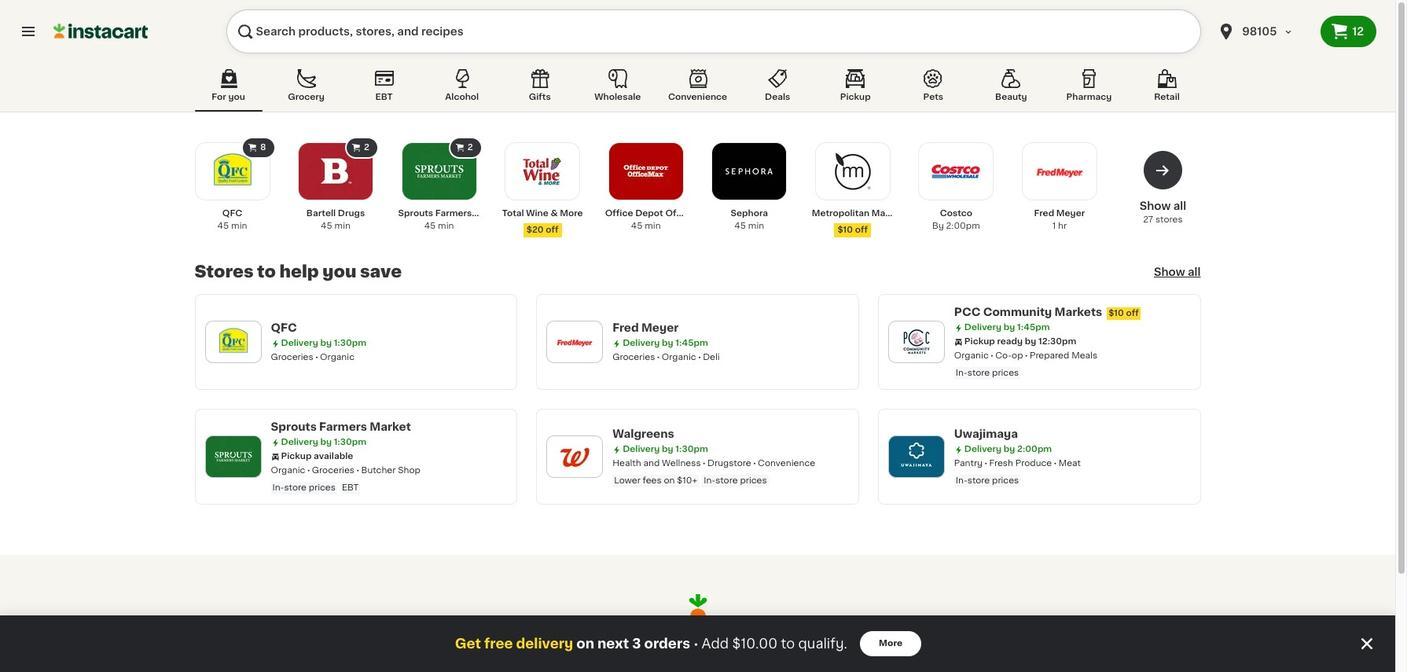 Task type: vqa. For each thing, say whether or not it's contained in the screenshot.
Day on the bottom left of page
no



Task type: locate. For each thing, give the bounding box(es) containing it.
min down sprouts farmers market image
[[438, 222, 454, 230]]

market up butcher
[[370, 422, 411, 433]]

min inside office depot officemax 45 min
[[645, 222, 661, 230]]

show all button
[[1154, 264, 1201, 280]]

98105 button
[[1218, 9, 1312, 53]]

1:30pm up the groceries organic
[[334, 339, 367, 348]]

delivery by 1:45pm up "groceries organic deli"
[[623, 339, 708, 348]]

ebt button
[[350, 66, 418, 112]]

convenience down search field
[[668, 93, 728, 101]]

1 horizontal spatial farmers
[[436, 209, 472, 218]]

12:30pm
[[1039, 337, 1077, 346]]

you inside tab panel
[[323, 263, 357, 280]]

fred inside fred meyer 1 hr
[[1035, 209, 1055, 218]]

grocery
[[288, 93, 325, 101]]

0 vertical spatial 2:00pm
[[947, 222, 980, 230]]

1 vertical spatial sprouts
[[271, 422, 317, 433]]

off down metropolitan
[[855, 226, 868, 234]]

1:30pm for sprouts farmers market
[[334, 438, 367, 447]]

walgreens logo image
[[555, 436, 595, 477]]

lower
[[614, 477, 641, 485]]

metropolitan market image
[[826, 145, 880, 198]]

1 horizontal spatial off
[[855, 226, 868, 234]]

1 vertical spatial 2:00pm
[[1018, 445, 1052, 454]]

0 horizontal spatial $10
[[838, 226, 853, 234]]

Search field
[[226, 9, 1202, 53]]

by for qfc
[[320, 339, 332, 348]]

by up the groceries organic
[[320, 339, 332, 348]]

1 horizontal spatial ebt
[[376, 93, 393, 101]]

more right &
[[560, 209, 583, 218]]

min inside bartell drugs 45 min
[[335, 222, 351, 230]]

0 vertical spatial in-store prices
[[956, 369, 1019, 377]]

office depot officemax 45 min
[[605, 209, 713, 230]]

pantry
[[955, 459, 983, 468]]

2 2 from the left
[[468, 143, 473, 152]]

pickup
[[841, 93, 871, 101], [965, 337, 995, 346], [281, 452, 312, 461]]

orders
[[644, 638, 691, 650]]

all
[[1174, 201, 1187, 212], [1188, 267, 1201, 278]]

$10.00
[[733, 638, 778, 650]]

45 down depot
[[631, 222, 643, 230]]

bartell drugs image
[[309, 145, 363, 198]]

1:45pm up deli
[[676, 339, 708, 348]]

0 vertical spatial delivery by 1:45pm
[[965, 323, 1050, 332]]

in-store prices down the co-
[[956, 369, 1019, 377]]

2 45 from the left
[[321, 222, 332, 230]]

farmers down sprouts farmers market image
[[436, 209, 472, 218]]

fred up 1
[[1035, 209, 1055, 218]]

total wine & more image
[[516, 145, 569, 198]]

2 right sprouts farmers market image
[[468, 143, 473, 152]]

fred meyer image
[[1033, 145, 1087, 198]]

more right qualify.
[[879, 639, 903, 648]]

1 vertical spatial ebt
[[342, 484, 359, 492]]

0 vertical spatial pickup
[[841, 93, 871, 101]]

1 vertical spatial delivery by 1:45pm
[[623, 339, 708, 348]]

wholesale
[[595, 93, 641, 101]]

retail button
[[1134, 66, 1201, 112]]

delivery by 1:45pm up ready
[[965, 323, 1050, 332]]

delivery by 1:30pm for sprouts farmers market
[[281, 438, 367, 447]]

0 horizontal spatial pickup
[[281, 452, 312, 461]]

pickup for pickup ready by 12:30pm
[[965, 337, 995, 346]]

prices down organic groceries butcher shop
[[309, 484, 336, 492]]

meyer up "groceries organic deli"
[[642, 322, 679, 333]]

sephora
[[731, 209, 768, 218]]

fred up "groceries organic deli"
[[613, 322, 639, 333]]

off down &
[[546, 226, 559, 234]]

2:00pm down costco
[[947, 222, 980, 230]]

sprouts inside sprouts farmers market 45 min
[[398, 209, 433, 218]]

1 vertical spatial in-store prices
[[956, 477, 1019, 485]]

delivery for walgreens
[[623, 445, 660, 454]]

0 horizontal spatial to
[[257, 263, 276, 280]]

ebt down organic groceries butcher shop
[[342, 484, 359, 492]]

1 vertical spatial you
[[323, 263, 357, 280]]

by up organic co-op prepared meals
[[1025, 337, 1037, 346]]

2 right "bartell drugs" image
[[364, 143, 370, 152]]

$10+
[[677, 477, 698, 485]]

off right markets
[[1127, 309, 1139, 318]]

for
[[212, 93, 226, 101]]

0 horizontal spatial ebt
[[342, 484, 359, 492]]

1 horizontal spatial 1:45pm
[[1018, 323, 1050, 332]]

by up available
[[320, 438, 332, 447]]

2 horizontal spatial off
[[1127, 309, 1139, 318]]

1 horizontal spatial qfc
[[271, 322, 297, 333]]

convenience inside convenience button
[[668, 93, 728, 101]]

show down stores
[[1154, 267, 1186, 278]]

1 vertical spatial on
[[577, 638, 595, 650]]

in- down 'pantry'
[[956, 477, 968, 485]]

1 vertical spatial meyer
[[642, 322, 679, 333]]

to inside "get free delivery on next 3 orders • add $10.00 to qualify."
[[781, 638, 795, 650]]

pickup button
[[822, 66, 890, 112]]

on left next in the left of the page
[[577, 638, 595, 650]]

delivery by 1:30pm up pickup available
[[281, 438, 367, 447]]

meat
[[1059, 459, 1081, 468]]

in- down pcc
[[956, 369, 968, 377]]

in-store prices down fresh
[[956, 477, 1019, 485]]

all inside show all popup button
[[1188, 267, 1201, 278]]

0 horizontal spatial you
[[228, 93, 245, 101]]

1 vertical spatial pickup
[[965, 337, 995, 346]]

1 vertical spatial more
[[879, 639, 903, 648]]

delivery by 1:30pm up the groceries organic
[[281, 339, 367, 348]]

pickup up the metropolitan market image
[[841, 93, 871, 101]]

store down 'pantry'
[[968, 477, 990, 485]]

0 horizontal spatial delivery by 1:45pm
[[623, 339, 708, 348]]

show up 27
[[1140, 201, 1171, 212]]

next
[[598, 638, 629, 650]]

0 horizontal spatial meyer
[[642, 322, 679, 333]]

qfc for qfc 45 min
[[222, 209, 242, 218]]

fred for fred meyer 1 hr
[[1035, 209, 1055, 218]]

qfc for qfc
[[271, 322, 297, 333]]

45 down "bartell"
[[321, 222, 332, 230]]

1 vertical spatial qfc
[[271, 322, 297, 333]]

0 vertical spatial farmers
[[436, 209, 472, 218]]

45 down sprouts farmers market image
[[424, 222, 436, 230]]

min down drugs
[[335, 222, 351, 230]]

0 vertical spatial convenience
[[668, 93, 728, 101]]

more inside total wine & more $20 off
[[560, 209, 583, 218]]

0 vertical spatial on
[[664, 477, 675, 485]]

by
[[1004, 323, 1016, 332], [1025, 337, 1037, 346], [320, 339, 332, 348], [662, 339, 674, 348], [320, 438, 332, 447], [662, 445, 674, 454], [1004, 445, 1016, 454]]

off
[[546, 226, 559, 234], [855, 226, 868, 234], [1127, 309, 1139, 318]]

0 horizontal spatial sprouts
[[271, 422, 317, 433]]

in-
[[956, 369, 968, 377], [704, 477, 716, 485], [956, 477, 968, 485], [272, 484, 284, 492]]

prices down drugstore on the bottom
[[740, 477, 767, 485]]

all inside show all 27 stores
[[1174, 201, 1187, 212]]

ebt inside stores to help you save tab panel
[[342, 484, 359, 492]]

1:30pm
[[334, 339, 367, 348], [334, 438, 367, 447], [676, 445, 708, 454]]

$10 inside metropolitan market $10 off
[[838, 226, 853, 234]]

qfc image
[[206, 145, 259, 198]]

5 45 from the left
[[735, 222, 746, 230]]

in-store prices ebt
[[272, 484, 359, 492]]

more
[[560, 209, 583, 218], [879, 639, 903, 648]]

1 horizontal spatial delivery by 1:45pm
[[965, 323, 1050, 332]]

groceries for groceries organic
[[271, 353, 314, 362]]

you
[[228, 93, 245, 101], [323, 263, 357, 280]]

prepared
[[1030, 352, 1070, 360]]

ebt left the alcohol
[[376, 93, 393, 101]]

delivery down the fred meyer
[[623, 339, 660, 348]]

min up "stores"
[[231, 222, 247, 230]]

sprouts up pickup available
[[271, 422, 317, 433]]

more button
[[860, 632, 922, 657]]

1 horizontal spatial market
[[474, 209, 506, 218]]

1 vertical spatial farmers
[[319, 422, 367, 433]]

qfc
[[222, 209, 242, 218], [271, 322, 297, 333]]

qfc inside qfc 45 min
[[222, 209, 242, 218]]

off inside 'pcc community markets $10 off'
[[1127, 309, 1139, 318]]

show inside popup button
[[1154, 267, 1186, 278]]

wellness
[[662, 459, 701, 468]]

0 horizontal spatial farmers
[[319, 422, 367, 433]]

1:30pm down "sprouts farmers market"
[[334, 438, 367, 447]]

3 45 from the left
[[424, 222, 436, 230]]

store down drugstore on the bottom
[[716, 477, 738, 485]]

0 horizontal spatial qfc
[[222, 209, 242, 218]]

qfc down qfc image
[[222, 209, 242, 218]]

1 horizontal spatial $10
[[1109, 309, 1124, 318]]

total
[[502, 209, 524, 218]]

fred meyer
[[613, 322, 679, 333]]

meyer for fred meyer
[[642, 322, 679, 333]]

$10 down metropolitan
[[838, 226, 853, 234]]

organic
[[955, 352, 989, 360], [320, 353, 355, 362], [662, 353, 697, 362], [271, 466, 305, 475]]

None search field
[[226, 9, 1202, 53]]

by up "groceries organic deli"
[[662, 339, 674, 348]]

costco image
[[930, 145, 983, 198]]

0 vertical spatial more
[[560, 209, 583, 218]]

groceries down the fred meyer
[[613, 353, 655, 362]]

0 vertical spatial qfc
[[222, 209, 242, 218]]

to left help
[[257, 263, 276, 280]]

0 vertical spatial you
[[228, 93, 245, 101]]

farmers inside sprouts farmers market 45 min
[[436, 209, 472, 218]]

1:45pm up pickup ready by 12:30pm
[[1018, 323, 1050, 332]]

pcc community markets logo image
[[896, 322, 937, 363]]

1 min from the left
[[231, 222, 247, 230]]

delivery up the groceries organic
[[281, 339, 318, 348]]

1 horizontal spatial convenience
[[758, 459, 816, 468]]

drugs
[[338, 209, 365, 218]]

1 horizontal spatial you
[[323, 263, 357, 280]]

pickup up in-store prices ebt
[[281, 452, 312, 461]]

show all
[[1154, 267, 1201, 278]]

2 in-store prices from the top
[[956, 477, 1019, 485]]

groceries for groceries organic deli
[[613, 353, 655, 362]]

2 vertical spatial pickup
[[281, 452, 312, 461]]

sprouts farmers market logo image
[[213, 436, 254, 477]]

2 min from the left
[[335, 222, 351, 230]]

0 vertical spatial sprouts
[[398, 209, 433, 218]]

store
[[968, 369, 990, 377], [716, 477, 738, 485], [968, 477, 990, 485], [284, 484, 307, 492]]

meyer inside fred meyer 1 hr
[[1057, 209, 1085, 218]]

market right metropolitan
[[872, 209, 903, 218]]

gifts
[[529, 93, 551, 101]]

on inside stores to help you save tab panel
[[664, 477, 675, 485]]

farmers for sprouts farmers market
[[319, 422, 367, 433]]

market left wine on the top of the page
[[474, 209, 506, 218]]

delivery up pickup available
[[281, 438, 318, 447]]

in-store prices
[[956, 369, 1019, 377], [956, 477, 1019, 485]]

min down sephora
[[748, 222, 765, 230]]

0 horizontal spatial on
[[577, 638, 595, 650]]

4 min from the left
[[645, 222, 661, 230]]

bartell drugs 45 min
[[307, 209, 365, 230]]

sprouts down sprouts farmers market image
[[398, 209, 433, 218]]

0 horizontal spatial fred
[[613, 322, 639, 333]]

sprouts
[[398, 209, 433, 218], [271, 422, 317, 433]]

deli
[[703, 353, 720, 362]]

45 down sephora
[[735, 222, 746, 230]]

market
[[474, 209, 506, 218], [872, 209, 903, 218], [370, 422, 411, 433]]

free
[[484, 638, 513, 650]]

1 horizontal spatial more
[[879, 639, 903, 648]]

0 horizontal spatial 1:45pm
[[676, 339, 708, 348]]

0 horizontal spatial 2
[[364, 143, 370, 152]]

0 horizontal spatial market
[[370, 422, 411, 433]]

1 vertical spatial 1:45pm
[[676, 339, 708, 348]]

45 up "stores"
[[217, 222, 229, 230]]

•
[[694, 638, 699, 650]]

0 vertical spatial all
[[1174, 201, 1187, 212]]

1 horizontal spatial sprouts
[[398, 209, 433, 218]]

1:30pm for qfc
[[334, 339, 367, 348]]

45 inside sprouts farmers market 45 min
[[424, 222, 436, 230]]

pickup left ready
[[965, 337, 995, 346]]

1 horizontal spatial 2
[[468, 143, 473, 152]]

1 horizontal spatial meyer
[[1057, 209, 1085, 218]]

delivery down uwajimaya
[[965, 445, 1002, 454]]

2:00pm inside the costco by 2:00pm
[[947, 222, 980, 230]]

delivery by 1:45pm
[[965, 323, 1050, 332], [623, 339, 708, 348]]

min down depot
[[645, 222, 661, 230]]

uwajimaya logo image
[[896, 436, 937, 477]]

pickup inside 'button'
[[841, 93, 871, 101]]

$10 right markets
[[1109, 309, 1124, 318]]

4 45 from the left
[[631, 222, 643, 230]]

delivery down walgreens at the bottom of the page
[[623, 445, 660, 454]]

2:00pm
[[947, 222, 980, 230], [1018, 445, 1052, 454]]

groceries
[[271, 353, 314, 362], [613, 353, 655, 362], [312, 466, 355, 475]]

delivery by 1:30pm up and
[[623, 445, 708, 454]]

qfc up the groceries organic
[[271, 322, 297, 333]]

1:30pm up wellness
[[676, 445, 708, 454]]

delivery for qfc
[[281, 339, 318, 348]]

farmers up available
[[319, 422, 367, 433]]

more
[[663, 631, 710, 648]]

2 horizontal spatial to
[[781, 638, 795, 650]]

0 horizontal spatial 2:00pm
[[947, 222, 980, 230]]

0 vertical spatial fred
[[1035, 209, 1055, 218]]

you right help
[[323, 263, 357, 280]]

0 vertical spatial $10
[[838, 226, 853, 234]]

you right 'for'
[[228, 93, 245, 101]]

1 45 from the left
[[217, 222, 229, 230]]

pharmacy
[[1067, 93, 1112, 101]]

market inside sprouts farmers market 45 min
[[474, 209, 506, 218]]

27
[[1144, 215, 1154, 224]]

meyer for fred meyer 1 hr
[[1057, 209, 1085, 218]]

5 min from the left
[[748, 222, 765, 230]]

show inside show all 27 stores
[[1140, 201, 1171, 212]]

convenience right drugstore on the bottom
[[758, 459, 816, 468]]

convenience
[[668, 93, 728, 101], [758, 459, 816, 468]]

qfc logo image
[[213, 322, 254, 363]]

alcohol button
[[428, 66, 496, 112]]

1 vertical spatial fred
[[613, 322, 639, 333]]

1 horizontal spatial 2:00pm
[[1018, 445, 1052, 454]]

to
[[257, 263, 276, 280], [713, 631, 732, 648], [781, 638, 795, 650]]

3 min from the left
[[438, 222, 454, 230]]

delivery for fred meyer
[[623, 339, 660, 348]]

1 in-store prices from the top
[[956, 369, 1019, 377]]

0 horizontal spatial off
[[546, 226, 559, 234]]

2 for farmers
[[468, 143, 473, 152]]

to right '$10.00'
[[781, 638, 795, 650]]

on
[[664, 477, 675, 485], [577, 638, 595, 650]]

for you button
[[195, 66, 262, 112]]

1 vertical spatial show
[[1154, 267, 1186, 278]]

0 vertical spatial 1:45pm
[[1018, 323, 1050, 332]]

0 vertical spatial ebt
[[376, 93, 393, 101]]

1 horizontal spatial on
[[664, 477, 675, 485]]

all for show all
[[1188, 267, 1201, 278]]

0 horizontal spatial all
[[1174, 201, 1187, 212]]

organic up "sprouts farmers market"
[[320, 353, 355, 362]]

1 horizontal spatial pickup
[[841, 93, 871, 101]]

0 horizontal spatial convenience
[[668, 93, 728, 101]]

2:00pm up produce
[[1018, 445, 1052, 454]]

on inside "get free delivery on next 3 orders • add $10.00 to qualify."
[[577, 638, 595, 650]]

1 horizontal spatial fred
[[1035, 209, 1055, 218]]

grocery button
[[273, 66, 340, 112]]

delivery for sprouts farmers market
[[281, 438, 318, 447]]

1 vertical spatial convenience
[[758, 459, 816, 468]]

$10
[[838, 226, 853, 234], [1109, 309, 1124, 318]]

fred meyer 1 hr
[[1035, 209, 1085, 230]]

meyer up hr
[[1057, 209, 1085, 218]]

by up wellness
[[662, 445, 674, 454]]

1:45pm
[[1018, 323, 1050, 332], [676, 339, 708, 348]]

0 vertical spatial show
[[1140, 201, 1171, 212]]

stores
[[1156, 215, 1183, 224]]

groceries right qfc logo
[[271, 353, 314, 362]]

0 vertical spatial meyer
[[1057, 209, 1085, 218]]

groceries down available
[[312, 466, 355, 475]]

by up fresh
[[1004, 445, 1016, 454]]

0 horizontal spatial more
[[560, 209, 583, 218]]

1 2 from the left
[[364, 143, 370, 152]]

there's more to explore
[[592, 631, 804, 648]]

metropolitan
[[812, 209, 870, 218]]

2 horizontal spatial pickup
[[965, 337, 995, 346]]

1 vertical spatial all
[[1188, 267, 1201, 278]]

to right •
[[713, 631, 732, 648]]

on right fees
[[664, 477, 675, 485]]

1 vertical spatial $10
[[1109, 309, 1124, 318]]

2 horizontal spatial market
[[872, 209, 903, 218]]

1 horizontal spatial all
[[1188, 267, 1201, 278]]



Task type: describe. For each thing, give the bounding box(es) containing it.
in- down pickup available
[[272, 484, 284, 492]]

total wine & more $20 off
[[502, 209, 583, 234]]

metropolitan market $10 off
[[812, 209, 903, 234]]

deals button
[[744, 66, 812, 112]]

instacart image
[[53, 22, 148, 41]]

show all 27 stores
[[1140, 201, 1187, 224]]

all for show all 27 stores
[[1174, 201, 1187, 212]]

save
[[360, 263, 402, 280]]

12 button
[[1321, 16, 1377, 47]]

45 inside qfc 45 min
[[217, 222, 229, 230]]

12
[[1353, 26, 1364, 37]]

op
[[1012, 352, 1024, 360]]

by for sprouts farmers market
[[320, 438, 332, 447]]

qualify.
[[799, 638, 848, 650]]

to inside tab panel
[[257, 263, 276, 280]]

bartell
[[307, 209, 336, 218]]

delivery by 1:45pm for organic
[[623, 339, 708, 348]]

pets button
[[900, 66, 968, 112]]

min inside sprouts farmers market 45 min
[[438, 222, 454, 230]]

2:00pm for costco by 2:00pm
[[947, 222, 980, 230]]

lower fees on $10+ in-store prices
[[614, 477, 767, 485]]

hr
[[1059, 222, 1067, 230]]

1:45pm for organic
[[676, 339, 708, 348]]

office
[[605, 209, 633, 218]]

1
[[1053, 222, 1056, 230]]

co-
[[996, 352, 1012, 360]]

pets
[[924, 93, 944, 101]]

&
[[551, 209, 558, 218]]

market for sprouts farmers market
[[370, 422, 411, 433]]

show for show all
[[1154, 267, 1186, 278]]

45 inside office depot officemax 45 min
[[631, 222, 643, 230]]

min inside qfc 45 min
[[231, 222, 247, 230]]

for you
[[212, 93, 245, 101]]

there's
[[592, 631, 659, 648]]

stores to help you save tab panel
[[187, 137, 1209, 505]]

farmers for sprouts farmers market 45 min
[[436, 209, 472, 218]]

pickup ready by 12:30pm
[[965, 337, 1077, 346]]

45 inside sephora 45 min
[[735, 222, 746, 230]]

convenience button
[[662, 66, 734, 112]]

produce
[[1016, 459, 1052, 468]]

2:00pm for delivery by 2:00pm
[[1018, 445, 1052, 454]]

store down organic co-op prepared meals
[[968, 369, 990, 377]]

ebt inside button
[[376, 93, 393, 101]]

off inside total wine & more $20 off
[[546, 226, 559, 234]]

organic left the co-
[[955, 352, 989, 360]]

delivery by 1:30pm for qfc
[[281, 339, 367, 348]]

organic left deli
[[662, 353, 697, 362]]

convenience inside stores to help you save tab panel
[[758, 459, 816, 468]]

$20
[[527, 226, 544, 234]]

sephora image
[[723, 145, 776, 198]]

stores to help you save
[[195, 263, 402, 280]]

help
[[280, 263, 319, 280]]

98105 button
[[1208, 9, 1321, 53]]

treatment tracker modal dialog
[[0, 616, 1396, 672]]

3
[[632, 638, 641, 650]]

1:30pm for walgreens
[[676, 445, 708, 454]]

costco
[[940, 209, 973, 218]]

by for fred meyer
[[662, 339, 674, 348]]

shop
[[398, 466, 421, 475]]

delivery for uwajimaya
[[965, 445, 1002, 454]]

wine
[[526, 209, 549, 218]]

explore
[[736, 631, 804, 648]]

drugstore
[[708, 459, 752, 468]]

pickup available
[[281, 452, 353, 461]]

by for walgreens
[[662, 445, 674, 454]]

costco by 2:00pm
[[933, 209, 980, 230]]

sephora 45 min
[[731, 209, 768, 230]]

off inside metropolitan market $10 off
[[855, 226, 868, 234]]

you inside button
[[228, 93, 245, 101]]

prices down fresh
[[993, 477, 1019, 485]]

qfc 45 min
[[217, 209, 247, 230]]

fred meyer logo image
[[555, 322, 595, 363]]

stores
[[195, 263, 254, 280]]

delivery by 1:30pm for walgreens
[[623, 445, 708, 454]]

pharmacy button
[[1056, 66, 1123, 112]]

deals
[[765, 93, 791, 101]]

office depot officemax image
[[619, 145, 673, 198]]

depot
[[636, 209, 664, 218]]

2 for drugs
[[364, 143, 370, 152]]

by for uwajimaya
[[1004, 445, 1016, 454]]

market inside metropolitan market $10 off
[[872, 209, 903, 218]]

officemax
[[666, 209, 713, 218]]

prices down the co-
[[993, 369, 1019, 377]]

$10 inside 'pcc community markets $10 off'
[[1109, 309, 1124, 318]]

organic down pickup available
[[271, 466, 305, 475]]

pcc
[[955, 307, 981, 318]]

groceries organic
[[271, 353, 355, 362]]

available
[[314, 452, 353, 461]]

butcher
[[361, 466, 396, 475]]

community
[[984, 307, 1052, 318]]

45 inside bartell drugs 45 min
[[321, 222, 332, 230]]

walgreens
[[613, 429, 675, 440]]

wholesale button
[[584, 66, 652, 112]]

pickup for pickup available
[[281, 452, 312, 461]]

sprouts farmers market 45 min
[[398, 209, 506, 230]]

in- down health and wellness drugstore convenience
[[704, 477, 716, 485]]

beauty
[[996, 93, 1028, 101]]

uwajimaya
[[955, 429, 1018, 440]]

98105
[[1243, 26, 1278, 37]]

beauty button
[[978, 66, 1045, 112]]

health
[[613, 459, 641, 468]]

organic groceries butcher shop
[[271, 466, 421, 475]]

get
[[455, 638, 481, 650]]

pickup for pickup
[[841, 93, 871, 101]]

meals
[[1072, 352, 1098, 360]]

sprouts farmers market image
[[413, 145, 466, 198]]

sprouts for sprouts farmers market
[[271, 422, 317, 433]]

groceries organic deli
[[613, 353, 720, 362]]

pantry fresh produce meat
[[955, 459, 1081, 468]]

sprouts farmers market
[[271, 422, 411, 433]]

delivery by 1:45pm for pickup ready by 12:30pm
[[965, 323, 1050, 332]]

more inside button
[[879, 639, 903, 648]]

health and wellness drugstore convenience
[[613, 459, 816, 468]]

show for show all 27 stores
[[1140, 201, 1171, 212]]

fred for fred meyer
[[613, 322, 639, 333]]

alcohol
[[445, 93, 479, 101]]

delivery by 2:00pm
[[965, 445, 1052, 454]]

markets
[[1055, 307, 1103, 318]]

gifts button
[[506, 66, 574, 112]]

by up ready
[[1004, 323, 1016, 332]]

by
[[933, 222, 944, 230]]

min inside sephora 45 min
[[748, 222, 765, 230]]

delivery down pcc
[[965, 323, 1002, 332]]

shop categories tab list
[[195, 66, 1201, 112]]

get free delivery on next 3 orders • add $10.00 to qualify.
[[455, 638, 848, 650]]

sprouts for sprouts farmers market 45 min
[[398, 209, 433, 218]]

fees
[[643, 477, 662, 485]]

and
[[644, 459, 660, 468]]

add
[[702, 638, 729, 650]]

store down pickup available
[[284, 484, 307, 492]]

market for sprouts farmers market 45 min
[[474, 209, 506, 218]]

1:45pm for pickup ready by 12:30pm
[[1018, 323, 1050, 332]]

organic co-op prepared meals
[[955, 352, 1098, 360]]

1 horizontal spatial to
[[713, 631, 732, 648]]

8
[[260, 143, 266, 152]]



